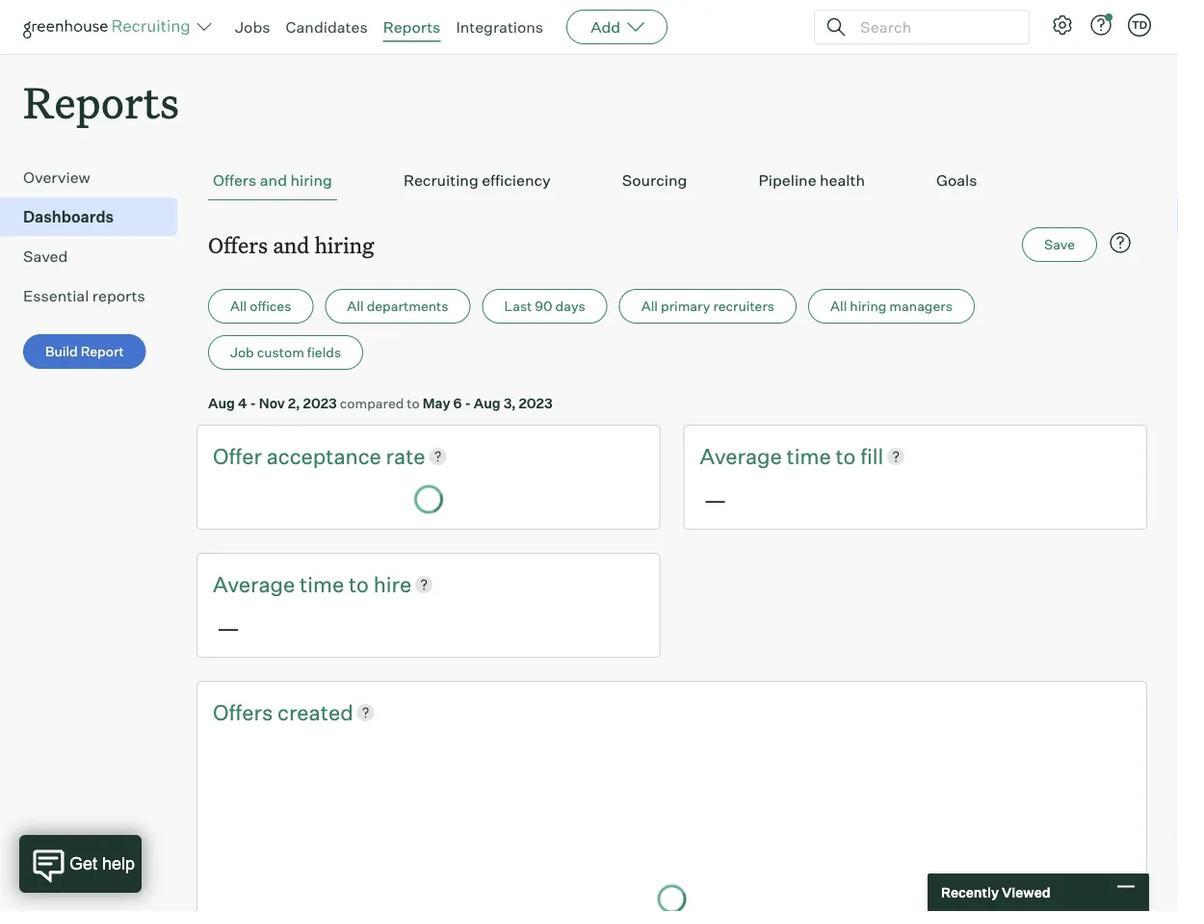 Task type: vqa. For each thing, say whether or not it's contained in the screenshot.
to corresponding to fill
yes



Task type: locate. For each thing, give the bounding box(es) containing it.
health
[[820, 171, 865, 190]]

sourcing button
[[618, 161, 692, 201]]

td
[[1132, 18, 1148, 31]]

2023 right 3,
[[519, 395, 553, 412]]

— for hire
[[217, 613, 240, 642]]

reports
[[92, 286, 145, 306]]

1 horizontal spatial aug
[[474, 395, 501, 412]]

recently
[[942, 885, 999, 902]]

aug left 3,
[[474, 395, 501, 412]]

0 vertical spatial hiring
[[291, 171, 332, 190]]

recruiting efficiency
[[404, 171, 551, 190]]

2023 right 2,
[[303, 395, 337, 412]]

candidates
[[286, 17, 368, 37]]

goals
[[937, 171, 978, 190]]

reports right candidates 'link'
[[383, 17, 441, 37]]

average time to for fill
[[700, 443, 861, 470]]

to left may
[[407, 395, 420, 412]]

time link for fill
[[787, 442, 836, 471]]

greenhouse recruiting image
[[23, 15, 197, 39]]

all left offices
[[230, 298, 247, 315]]

to for hire
[[349, 571, 369, 598]]

1 2023 from the left
[[303, 395, 337, 412]]

all left the "managers"
[[831, 298, 847, 315]]

compared
[[340, 395, 404, 412]]

custom
[[257, 344, 304, 361]]

time link left fill link
[[787, 442, 836, 471]]

1 horizontal spatial reports
[[383, 17, 441, 37]]

to left hire
[[349, 571, 369, 598]]

recruiting
[[404, 171, 479, 190]]

2 vertical spatial hiring
[[850, 298, 887, 315]]

average time to
[[700, 443, 861, 470], [213, 571, 374, 598]]

fill
[[861, 443, 884, 470]]

1 vertical spatial time link
[[300, 570, 349, 599]]

Search text field
[[856, 13, 1012, 41]]

time left fill at the right
[[787, 443, 831, 470]]

1 vertical spatial —
[[217, 613, 240, 642]]

may
[[423, 395, 451, 412]]

td button
[[1125, 10, 1156, 40]]

to
[[407, 395, 420, 412], [836, 443, 856, 470], [349, 571, 369, 598]]

primary
[[661, 298, 711, 315]]

tab list containing offers and hiring
[[208, 161, 1136, 201]]

-
[[250, 395, 256, 412], [465, 395, 471, 412]]

0 vertical spatial offers
[[213, 171, 257, 190]]

1 horizontal spatial average link
[[700, 442, 787, 471]]

all inside button
[[347, 298, 364, 315]]

0 horizontal spatial 2023
[[303, 395, 337, 412]]

6
[[453, 395, 462, 412]]

aug left 4 at the left of page
[[208, 395, 235, 412]]

all left primary
[[642, 298, 658, 315]]

0 horizontal spatial time link
[[300, 570, 349, 599]]

overview link
[[23, 166, 170, 189]]

2 all from the left
[[347, 298, 364, 315]]

days
[[556, 298, 586, 315]]

0 horizontal spatial to
[[349, 571, 369, 598]]

all primary recruiters button
[[619, 289, 797, 324]]

add
[[591, 17, 621, 37]]

1 vertical spatial average link
[[213, 570, 300, 599]]

offers
[[213, 171, 257, 190], [208, 231, 268, 259], [213, 699, 278, 725]]

recruiting efficiency button
[[399, 161, 556, 201]]

save
[[1045, 236, 1076, 253]]

departments
[[367, 298, 449, 315]]

hiring
[[291, 171, 332, 190], [315, 231, 375, 259], [850, 298, 887, 315]]

1 horizontal spatial -
[[465, 395, 471, 412]]

reports
[[383, 17, 441, 37], [23, 73, 179, 130]]

0 horizontal spatial -
[[250, 395, 256, 412]]

- right 4 at the left of page
[[250, 395, 256, 412]]

build report button
[[23, 335, 146, 369]]

1 horizontal spatial —
[[704, 485, 727, 514]]

average link
[[700, 442, 787, 471], [213, 570, 300, 599]]

2023
[[303, 395, 337, 412], [519, 395, 553, 412]]

job custom fields
[[230, 344, 341, 361]]

1 horizontal spatial average time to
[[700, 443, 861, 470]]

1 horizontal spatial 2023
[[519, 395, 553, 412]]

0 horizontal spatial reports
[[23, 73, 179, 130]]

0 vertical spatial time
[[787, 443, 831, 470]]

hire link
[[374, 570, 412, 599]]

— for fill
[[704, 485, 727, 514]]

average for hire
[[213, 571, 295, 598]]

to left fill at the right
[[836, 443, 856, 470]]

and inside button
[[260, 171, 287, 190]]

1 horizontal spatial average
[[700, 443, 782, 470]]

essential reports
[[23, 286, 145, 306]]

0 horizontal spatial average
[[213, 571, 295, 598]]

tab list
[[208, 161, 1136, 201]]

offers and hiring
[[213, 171, 332, 190], [208, 231, 375, 259]]

2 vertical spatial to
[[349, 571, 369, 598]]

1 horizontal spatial time link
[[787, 442, 836, 471]]

all left the departments
[[347, 298, 364, 315]]

average time to for hire
[[213, 571, 374, 598]]

1 - from the left
[[250, 395, 256, 412]]

dashboards link
[[23, 205, 170, 229]]

pipeline
[[759, 171, 817, 190]]

0 vertical spatial average link
[[700, 442, 787, 471]]

pipeline health
[[759, 171, 865, 190]]

0 vertical spatial offers and hiring
[[213, 171, 332, 190]]

created
[[278, 699, 353, 725]]

0 vertical spatial and
[[260, 171, 287, 190]]

0 horizontal spatial average time to
[[213, 571, 374, 598]]

4 all from the left
[[831, 298, 847, 315]]

0 horizontal spatial aug
[[208, 395, 235, 412]]

2 aug from the left
[[474, 395, 501, 412]]

1 all from the left
[[230, 298, 247, 315]]

0 horizontal spatial —
[[217, 613, 240, 642]]

saved
[[23, 247, 68, 266]]

average
[[700, 443, 782, 470], [213, 571, 295, 598]]

and
[[260, 171, 287, 190], [273, 231, 310, 259]]

0 horizontal spatial time
[[300, 571, 344, 598]]

1 vertical spatial to link
[[349, 570, 374, 599]]

1 horizontal spatial time
[[787, 443, 831, 470]]

2 2023 from the left
[[519, 395, 553, 412]]

1 vertical spatial average time to
[[213, 571, 374, 598]]

0 vertical spatial —
[[704, 485, 727, 514]]

2 horizontal spatial to
[[836, 443, 856, 470]]

offer link
[[213, 442, 267, 471]]

0 horizontal spatial to link
[[349, 570, 374, 599]]

build
[[45, 343, 78, 360]]

0 vertical spatial to
[[407, 395, 420, 412]]

time for hire
[[300, 571, 344, 598]]

1 horizontal spatial to link
[[836, 442, 861, 471]]

1 vertical spatial time
[[300, 571, 344, 598]]

1 vertical spatial to
[[836, 443, 856, 470]]

time link left the hire link on the left bottom of page
[[300, 570, 349, 599]]

job
[[230, 344, 254, 361]]

all offices
[[230, 298, 291, 315]]

time
[[787, 443, 831, 470], [300, 571, 344, 598]]

all primary recruiters
[[642, 298, 775, 315]]

rate
[[386, 443, 426, 470]]

1 vertical spatial offers
[[208, 231, 268, 259]]

3,
[[504, 395, 516, 412]]

essential reports link
[[23, 284, 170, 308]]

all for all primary recruiters
[[642, 298, 658, 315]]

all
[[230, 298, 247, 315], [347, 298, 364, 315], [642, 298, 658, 315], [831, 298, 847, 315]]

fill link
[[861, 442, 884, 471]]

0 vertical spatial to link
[[836, 442, 861, 471]]

time left hire
[[300, 571, 344, 598]]

viewed
[[1002, 885, 1051, 902]]

0 vertical spatial average
[[700, 443, 782, 470]]

offer
[[213, 443, 262, 470]]

aug
[[208, 395, 235, 412], [474, 395, 501, 412]]

reports down the greenhouse recruiting "image"
[[23, 73, 179, 130]]

1 horizontal spatial to
[[407, 395, 420, 412]]

3 all from the left
[[642, 298, 658, 315]]

average link for fill
[[700, 442, 787, 471]]

offer acceptance
[[213, 443, 386, 470]]

time for fill
[[787, 443, 831, 470]]

time link
[[787, 442, 836, 471], [300, 570, 349, 599]]

hiring inside offers and hiring button
[[291, 171, 332, 190]]

- right 6
[[465, 395, 471, 412]]

to link for fill
[[836, 442, 861, 471]]

aug 4 - nov 2, 2023 compared to may 6 - aug 3, 2023
[[208, 395, 553, 412]]

1 vertical spatial average
[[213, 571, 295, 598]]

offices
[[250, 298, 291, 315]]

0 vertical spatial average time to
[[700, 443, 861, 470]]

acceptance
[[267, 443, 381, 470]]

nov
[[259, 395, 285, 412]]

0 vertical spatial time link
[[787, 442, 836, 471]]

acceptance link
[[267, 442, 386, 471]]

0 horizontal spatial average link
[[213, 570, 300, 599]]

dashboards
[[23, 207, 114, 227]]

job custom fields button
[[208, 336, 363, 370]]



Task type: describe. For each thing, give the bounding box(es) containing it.
offers and hiring inside button
[[213, 171, 332, 190]]

all hiring managers
[[831, 298, 953, 315]]

all departments
[[347, 298, 449, 315]]

fields
[[307, 344, 341, 361]]

integrations
[[456, 17, 544, 37]]

1 vertical spatial reports
[[23, 73, 179, 130]]

time link for hire
[[300, 570, 349, 599]]

saved link
[[23, 245, 170, 268]]

2 - from the left
[[465, 395, 471, 412]]

created link
[[278, 698, 353, 727]]

0 vertical spatial reports
[[383, 17, 441, 37]]

pipeline health button
[[754, 161, 870, 201]]

last 90 days button
[[482, 289, 608, 324]]

2,
[[288, 395, 300, 412]]

all for all offices
[[230, 298, 247, 315]]

jobs
[[235, 17, 270, 37]]

90
[[535, 298, 553, 315]]

1 vertical spatial hiring
[[315, 231, 375, 259]]

recruiters
[[714, 298, 775, 315]]

2 vertical spatial offers
[[213, 699, 278, 725]]

all for all departments
[[347, 298, 364, 315]]

offers inside offers and hiring button
[[213, 171, 257, 190]]

all for all hiring managers
[[831, 298, 847, 315]]

essential
[[23, 286, 89, 306]]

all departments button
[[325, 289, 471, 324]]

faq image
[[1109, 231, 1132, 255]]

efficiency
[[482, 171, 551, 190]]

4
[[238, 395, 247, 412]]

1 vertical spatial and
[[273, 231, 310, 259]]

last 90 days
[[504, 298, 586, 315]]

all hiring managers button
[[809, 289, 975, 324]]

report
[[81, 343, 124, 360]]

to link for hire
[[349, 570, 374, 599]]

offers and hiring button
[[208, 161, 337, 201]]

goals button
[[932, 161, 983, 201]]

rate link
[[386, 442, 426, 471]]

recently viewed
[[942, 885, 1051, 902]]

configure image
[[1051, 13, 1075, 37]]

1 vertical spatial offers and hiring
[[208, 231, 375, 259]]

last
[[504, 298, 532, 315]]

overview
[[23, 168, 90, 187]]

offers link
[[213, 698, 278, 727]]

average for fill
[[700, 443, 782, 470]]

1 aug from the left
[[208, 395, 235, 412]]

reports link
[[383, 17, 441, 37]]

integrations link
[[456, 17, 544, 37]]

all offices button
[[208, 289, 314, 324]]

to for fill
[[836, 443, 856, 470]]

average link for hire
[[213, 570, 300, 599]]

add button
[[567, 10, 668, 44]]

hiring inside all hiring managers button
[[850, 298, 887, 315]]

jobs link
[[235, 17, 270, 37]]

build report
[[45, 343, 124, 360]]

sourcing
[[622, 171, 688, 190]]

hire
[[374, 571, 412, 598]]

managers
[[890, 298, 953, 315]]

td button
[[1129, 13, 1152, 37]]

candidates link
[[286, 17, 368, 37]]

save button
[[1023, 228, 1098, 262]]



